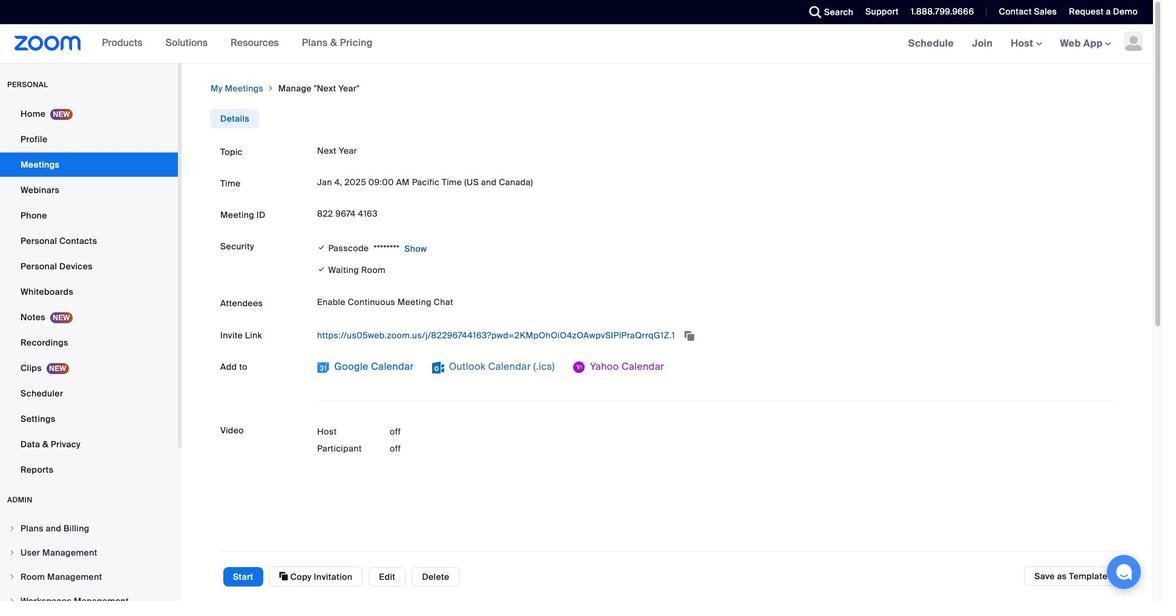 Task type: describe. For each thing, give the bounding box(es) containing it.
personal menu menu
[[0, 102, 178, 483]]

right image for 4th menu item from the bottom
[[8, 525, 16, 532]]

2 checked image from the top
[[317, 263, 326, 276]]

add to outlook calendar (.ics) image
[[432, 361, 444, 374]]

add to google calendar image
[[317, 361, 329, 374]]

right image for 1st menu item from the bottom
[[8, 598, 16, 601]]

meetings navigation
[[899, 24, 1153, 64]]

right image for 3rd menu item from the bottom
[[8, 549, 16, 556]]

product information navigation
[[81, 24, 382, 63]]

open chat image
[[1116, 564, 1133, 581]]

profile picture image
[[1124, 31, 1144, 51]]

manage my meeting tab control tab list
[[211, 109, 259, 128]]

right image for third menu item from the top
[[8, 573, 16, 581]]

1 checked image from the top
[[317, 241, 326, 254]]



Task type: locate. For each thing, give the bounding box(es) containing it.
2 menu item from the top
[[0, 541, 178, 564]]

4 menu item from the top
[[0, 590, 178, 601]]

add to yahoo calendar image
[[573, 361, 585, 374]]

tab
[[211, 109, 259, 128]]

admin menu menu
[[0, 517, 178, 601]]

copy image
[[279, 571, 288, 582]]

0 vertical spatial checked image
[[317, 241, 326, 254]]

1 menu item from the top
[[0, 517, 178, 540]]

3 menu item from the top
[[0, 565, 178, 588]]

menu item
[[0, 517, 178, 540], [0, 541, 178, 564], [0, 565, 178, 588], [0, 590, 178, 601]]

manage next year navigation
[[211, 82, 1124, 94]]

banner
[[0, 24, 1153, 64]]

1 vertical spatial checked image
[[317, 263, 326, 276]]

checked image
[[317, 241, 326, 254], [317, 263, 326, 276]]

copy url image
[[684, 332, 696, 340]]

right image
[[267, 82, 275, 94], [8, 525, 16, 532], [8, 549, 16, 556], [8, 573, 16, 581], [8, 598, 16, 601]]

zoom logo image
[[15, 36, 81, 51]]



